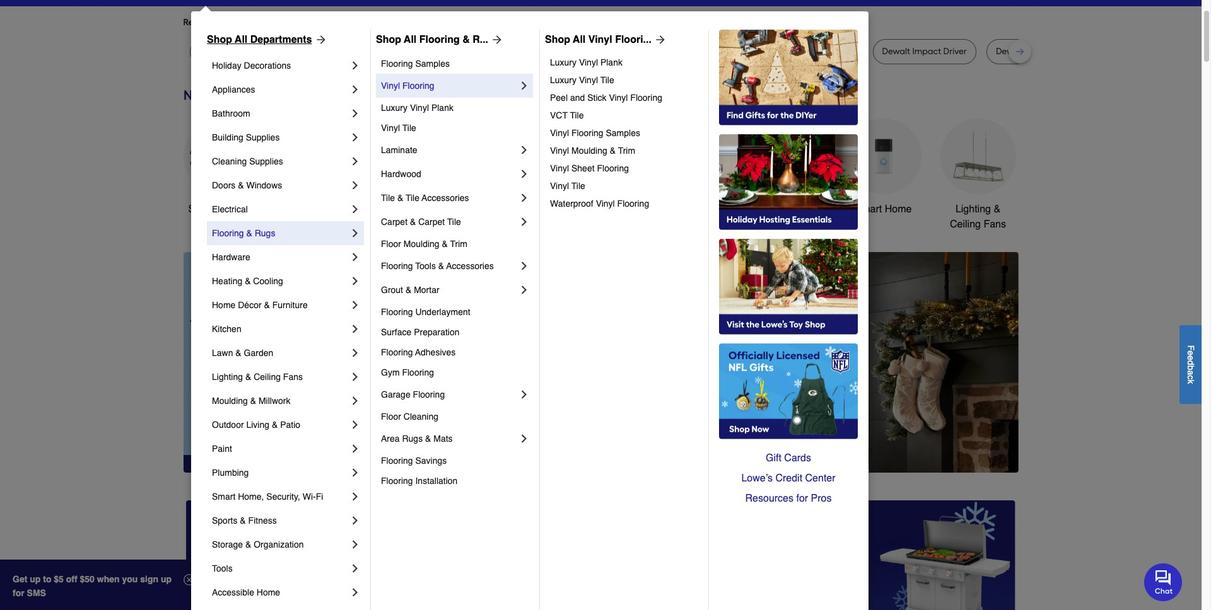 Task type: describe. For each thing, give the bounding box(es) containing it.
shop all departments link
[[207, 32, 327, 47]]

faucets
[[600, 204, 636, 215]]

shop for shop all departments
[[207, 34, 232, 45]]

for left pros
[[797, 493, 808, 505]]

off
[[66, 575, 77, 585]]

2 carpet from the left
[[418, 217, 445, 227]]

gift
[[766, 453, 782, 464]]

fans inside lighting & ceiling fans
[[984, 219, 1006, 230]]

hardwood
[[381, 169, 421, 179]]

ceiling inside lighting & ceiling fans
[[950, 219, 981, 230]]

flooring down the surface
[[381, 348, 413, 358]]

living
[[246, 420, 269, 430]]

dewalt bit set
[[418, 46, 474, 57]]

vinyl inside vinyl flooring 'link'
[[381, 81, 400, 91]]

floori...
[[615, 34, 652, 45]]

luxury inside luxury vinyl tile link
[[550, 75, 577, 85]]

2 up from the left
[[161, 575, 172, 585]]

kitchen faucets link
[[562, 119, 638, 217]]

1 horizontal spatial cleaning
[[404, 412, 439, 422]]

0 vertical spatial lighting & ceiling fans
[[950, 204, 1006, 230]]

vinyl tile for the leftmost vinyl tile link
[[381, 123, 416, 133]]

searches
[[246, 17, 283, 28]]

0 horizontal spatial lighting & ceiling fans link
[[212, 365, 349, 389]]

all for deals
[[214, 204, 225, 215]]

dewalt drill
[[725, 46, 770, 57]]

0 horizontal spatial bathroom
[[212, 109, 250, 119]]

4 bit from the left
[[616, 46, 626, 57]]

equipment
[[670, 219, 719, 230]]

supplies for cleaning supplies
[[249, 156, 283, 167]]

0 vertical spatial samples
[[416, 59, 450, 69]]

lighting inside lighting & ceiling fans
[[956, 204, 991, 215]]

flooring up grout
[[381, 261, 413, 271]]

vinyl sheet flooring
[[550, 163, 629, 174]]

area
[[381, 434, 400, 444]]

furniture
[[272, 300, 308, 310]]

flooring adhesives
[[381, 348, 456, 358]]

kitchen for kitchen
[[212, 324, 241, 334]]

tools for outdoor
[[698, 204, 721, 215]]

accessories for tile & tile accessories
[[422, 193, 469, 203]]

cleaning supplies link
[[212, 150, 349, 174]]

0 horizontal spatial moulding
[[212, 396, 248, 406]]

set for dewalt bit set
[[461, 46, 474, 57]]

find gifts for the diyer. image
[[719, 30, 858, 126]]

& inside 'link'
[[610, 146, 616, 156]]

outdoor tools & equipment link
[[657, 119, 732, 232]]

1 horizontal spatial bathroom link
[[751, 119, 827, 217]]

hardware link
[[212, 245, 349, 269]]

0 horizontal spatial ceiling
[[254, 372, 281, 382]]

adhesives
[[415, 348, 456, 358]]

patio
[[280, 420, 300, 430]]

flooring installation
[[381, 476, 458, 487]]

moulding & millwork
[[212, 396, 291, 406]]

departments
[[250, 34, 312, 45]]

flooring up the surface
[[381, 307, 413, 317]]

center
[[806, 473, 836, 485]]

peel
[[550, 93, 568, 103]]

arrow right image for shop all flooring & r...
[[488, 33, 504, 46]]

3 driver from the left
[[944, 46, 967, 57]]

tools link
[[212, 557, 349, 581]]

drill bit set
[[599, 46, 641, 57]]

recommended
[[183, 17, 244, 28]]

shop all vinyl floori...
[[545, 34, 652, 45]]

luxury vinyl plank for the topmost luxury vinyl plank link
[[550, 57, 623, 68]]

3 set from the left
[[1056, 46, 1069, 57]]

scroll to item #4 element
[[740, 449, 772, 457]]

storage & organization link
[[212, 533, 349, 557]]

kitchen link
[[212, 317, 349, 341]]

flooring down 'vinyl moulding & trim' 'link'
[[597, 163, 629, 174]]

scroll to item #2 image
[[679, 450, 709, 455]]

vinyl flooring samples
[[550, 128, 640, 138]]

chevron right image for flooring & rugs
[[349, 227, 362, 240]]

a
[[1186, 370, 1196, 375]]

driver for impact driver bit
[[534, 46, 558, 57]]

dewalt for dewalt bit set
[[418, 46, 446, 57]]

chevron right image for doors & windows
[[349, 179, 362, 192]]

flooring up vinyl moulding & trim
[[572, 128, 604, 138]]

waterproof
[[550, 199, 594, 209]]

all for flooring
[[404, 34, 417, 45]]

flooring down flooring adhesives
[[402, 368, 434, 378]]

cards
[[785, 453, 811, 464]]

floor for floor cleaning
[[381, 412, 401, 422]]

installation
[[416, 476, 458, 487]]

shop these last-minute gifts. $99 or less. quantities are limited and won't last. image
[[183, 252, 387, 473]]

home décor & furniture
[[212, 300, 308, 310]]

chevron right image for smart home, security, wi-fi
[[349, 491, 362, 504]]

c
[[1186, 375, 1196, 380]]

home décor & furniture link
[[212, 293, 349, 317]]

resources for pros link
[[719, 489, 858, 509]]

r...
[[473, 34, 488, 45]]

vinyl inside vinyl sheet flooring link
[[550, 163, 569, 174]]

flooring adhesives link
[[381, 343, 531, 363]]

sign
[[140, 575, 158, 585]]

credit
[[776, 473, 803, 485]]

flooring savings
[[381, 456, 447, 466]]

vct tile link
[[550, 107, 700, 124]]

chevron right image for heating & cooling
[[349, 275, 362, 288]]

more suggestions for you link
[[323, 16, 435, 29]]

chevron right image for carpet & carpet tile
[[518, 216, 531, 228]]

heating & cooling link
[[212, 269, 349, 293]]

fitness
[[248, 516, 277, 526]]

chevron right image for hardwood
[[518, 168, 531, 180]]

0 vertical spatial luxury vinyl plank link
[[550, 54, 700, 71]]

scroll to item #3 image
[[709, 450, 740, 455]]

shop for shop all flooring & r...
[[376, 34, 401, 45]]

doors & windows
[[212, 180, 282, 191]]

kitchen for kitchen faucets
[[564, 204, 597, 215]]

gym flooring
[[381, 368, 434, 378]]

shop all flooring & r...
[[376, 34, 488, 45]]

shop
[[188, 204, 212, 215]]

wi-
[[303, 492, 316, 502]]

flooring inside "link"
[[381, 456, 413, 466]]

for inside get up to $5 off $50 when you sign up for sms
[[13, 589, 24, 599]]

sports & fitness
[[212, 516, 277, 526]]

floor moulding & trim link
[[381, 234, 531, 254]]

vinyl flooring link
[[381, 74, 518, 98]]

vinyl inside luxury vinyl tile link
[[579, 75, 598, 85]]

holiday decorations
[[212, 61, 291, 71]]

1 vertical spatial lighting & ceiling fans
[[212, 372, 303, 382]]

sms
[[27, 589, 46, 599]]

accessible home
[[212, 588, 280, 598]]

outdoor for outdoor tools & equipment
[[658, 204, 695, 215]]

shop all deals link
[[183, 119, 259, 217]]

moulding & millwork link
[[212, 389, 349, 413]]

1 horizontal spatial lighting & ceiling fans link
[[941, 119, 1016, 232]]

flooring underlayment link
[[381, 302, 531, 322]]

chevron right image for vinyl flooring
[[518, 80, 531, 92]]

vinyl sheet flooring link
[[550, 160, 700, 177]]

1 horizontal spatial samples
[[606, 128, 640, 138]]

you for recommended searches for you
[[298, 17, 313, 28]]

chevron right image for area rugs & mats
[[518, 433, 531, 445]]

get up to 2 free select tools or batteries when you buy 1 with select purchases. image
[[186, 501, 449, 611]]

3 impact from the left
[[913, 46, 942, 57]]

chat invite button image
[[1145, 563, 1183, 602]]

dewalt drill bit set
[[996, 46, 1069, 57]]

b
[[1186, 366, 1196, 370]]

tile down the hardwood
[[381, 193, 395, 203]]

outdoor living & patio link
[[212, 413, 349, 437]]

shop all deals
[[188, 204, 254, 215]]

electrical
[[212, 204, 248, 215]]

impact for impact driver
[[799, 46, 828, 57]]

visit the lowe's toy shop. image
[[719, 239, 858, 335]]

set for drill bit set
[[628, 46, 641, 57]]

chevron right image for home décor & furniture
[[349, 299, 362, 312]]

mortar
[[414, 285, 440, 295]]

0 horizontal spatial tools
[[212, 564, 233, 574]]

luxury vinyl tile
[[550, 75, 614, 85]]

all for departments
[[235, 34, 248, 45]]

driver for impact driver
[[830, 46, 853, 57]]

grout
[[381, 285, 403, 295]]

building
[[212, 133, 243, 143]]

tile & tile accessories
[[381, 193, 469, 203]]

1 vertical spatial vinyl tile link
[[550, 177, 700, 195]]

laminate
[[381, 145, 417, 155]]

2 vertical spatial luxury
[[381, 103, 408, 113]]

officially licensed n f l gifts. shop now. image
[[719, 344, 858, 440]]

0 horizontal spatial luxury vinyl plank link
[[381, 98, 531, 118]]

outdoor living & patio
[[212, 420, 300, 430]]

vinyl flooring samples link
[[550, 124, 700, 142]]

decorations for christmas
[[478, 219, 532, 230]]

home for accessible home
[[257, 588, 280, 598]]

home for smart home
[[885, 204, 912, 215]]

0 vertical spatial luxury
[[550, 57, 577, 68]]

flooring samples link
[[381, 54, 531, 74]]

lawn & garden
[[212, 348, 273, 358]]

vinyl inside shop all vinyl floori... link
[[589, 34, 613, 45]]

& inside lighting & ceiling fans
[[994, 204, 1001, 215]]

rugs inside area rugs & mats link
[[402, 434, 423, 444]]

chevron right image for laminate
[[518, 144, 531, 156]]

arrow right image inside shop all vinyl floori... link
[[652, 33, 667, 46]]

chevron right image for storage & organization
[[349, 539, 362, 552]]

up to 30 percent off select grills and accessories. image
[[753, 501, 1016, 611]]



Task type: locate. For each thing, give the bounding box(es) containing it.
moulding up outdoor living & patio
[[212, 396, 248, 406]]

1 horizontal spatial moulding
[[404, 239, 440, 249]]

1 vertical spatial fans
[[283, 372, 303, 382]]

0 vertical spatial tools
[[698, 204, 721, 215]]

1 e from the top
[[1186, 351, 1196, 356]]

plank for leftmost luxury vinyl plank link
[[432, 103, 454, 113]]

bit for dewalt drill bit set
[[1044, 46, 1054, 57]]

surface preparation
[[381, 327, 460, 338]]

chevron right image for paint
[[349, 443, 362, 456]]

resources
[[746, 493, 794, 505]]

outdoor for outdoor living & patio
[[212, 420, 244, 430]]

chevron right image for kitchen
[[349, 323, 362, 336]]

moulding for vinyl
[[572, 146, 608, 156]]

1 set from the left
[[461, 46, 474, 57]]

0 horizontal spatial vinyl tile link
[[381, 118, 531, 138]]

1 dewalt from the left
[[332, 46, 360, 57]]

flooring down "flooring savings"
[[381, 476, 413, 487]]

4 dewalt from the left
[[882, 46, 911, 57]]

dewalt
[[332, 46, 360, 57], [418, 46, 446, 57], [725, 46, 753, 57], [882, 46, 911, 57], [996, 46, 1024, 57]]

0 horizontal spatial trim
[[450, 239, 468, 249]]

tile up peel and stick vinyl flooring
[[601, 75, 614, 85]]

1 vertical spatial floor
[[381, 412, 401, 422]]

vinyl down vinyl flooring
[[410, 103, 429, 113]]

1 horizontal spatial fans
[[984, 219, 1006, 230]]

1 horizontal spatial luxury vinyl plank
[[550, 57, 623, 68]]

floor for floor moulding & trim
[[381, 239, 401, 249]]

tools
[[698, 204, 721, 215], [415, 261, 436, 271], [212, 564, 233, 574]]

2 horizontal spatial tools
[[698, 204, 721, 215]]

garden
[[244, 348, 273, 358]]

2 horizontal spatial home
[[885, 204, 912, 215]]

arrow right image for shop all departments
[[312, 33, 327, 46]]

1 horizontal spatial driver
[[830, 46, 853, 57]]

vinyl inside peel and stick vinyl flooring link
[[609, 93, 628, 103]]

chevron right image for accessible home
[[349, 587, 362, 599]]

up to 35 percent off select small appliances. image
[[469, 501, 733, 611]]

flooring down electrical
[[212, 228, 244, 239]]

1 vertical spatial home
[[212, 300, 236, 310]]

shop up "impact driver bit"
[[545, 34, 570, 45]]

tile down and
[[570, 110, 584, 121]]

1 bit from the left
[[379, 46, 389, 57]]

0 vertical spatial arrow right image
[[652, 33, 667, 46]]

appliances
[[212, 85, 255, 95]]

chevron right image for holiday decorations
[[349, 59, 362, 72]]

tile
[[601, 75, 614, 85], [570, 110, 584, 121], [403, 123, 416, 133], [572, 181, 585, 191], [381, 193, 395, 203], [406, 193, 420, 203], [447, 217, 461, 227]]

vinyl tile link down vinyl flooring 'link'
[[381, 118, 531, 138]]

arrow right image
[[312, 33, 327, 46], [488, 33, 504, 46]]

paint
[[212, 444, 232, 454]]

1 horizontal spatial decorations
[[478, 219, 532, 230]]

sheet
[[572, 163, 595, 174]]

1 horizontal spatial arrow right image
[[995, 363, 1008, 375]]

1 horizontal spatial vinyl tile
[[550, 181, 585, 191]]

0 vertical spatial home
[[885, 204, 912, 215]]

1 horizontal spatial set
[[628, 46, 641, 57]]

trim for floor moulding & trim
[[450, 239, 468, 249]]

tile down sheet
[[572, 181, 585, 191]]

tile up floor moulding & trim link
[[447, 217, 461, 227]]

d
[[1186, 361, 1196, 366]]

1 up from the left
[[30, 575, 41, 585]]

holiday
[[212, 61, 241, 71]]

1 floor from the top
[[381, 239, 401, 249]]

$5
[[54, 575, 64, 585]]

decorations for holiday
[[244, 61, 291, 71]]

0 horizontal spatial arrow right image
[[652, 33, 667, 46]]

1 horizontal spatial up
[[161, 575, 172, 585]]

arrow right image up flooring samples link
[[488, 33, 504, 46]]

driver
[[534, 46, 558, 57], [830, 46, 853, 57], [944, 46, 967, 57]]

0 horizontal spatial plank
[[432, 103, 454, 113]]

1 vertical spatial smart
[[212, 492, 236, 502]]

vinyl left sheet
[[550, 163, 569, 174]]

1 horizontal spatial shop
[[376, 34, 401, 45]]

smart for smart home
[[855, 204, 882, 215]]

1 driver from the left
[[534, 46, 558, 57]]

holiday decorations link
[[212, 54, 349, 78]]

vinyl tile
[[381, 123, 416, 133], [550, 181, 585, 191]]

tools down storage
[[212, 564, 233, 574]]

underlayment
[[416, 307, 471, 317]]

lowe's credit center link
[[719, 469, 858, 489]]

outdoor inside outdoor tools & equipment
[[658, 204, 695, 215]]

plank down vinyl flooring 'link'
[[432, 103, 454, 113]]

home inside smart home link
[[885, 204, 912, 215]]

1 horizontal spatial kitchen
[[564, 204, 597, 215]]

vinyl up laminate
[[381, 123, 400, 133]]

0 vertical spatial bathroom
[[212, 109, 250, 119]]

dewalt for dewalt drill bit
[[332, 46, 360, 57]]

1 vertical spatial samples
[[606, 128, 640, 138]]

tools down floor moulding & trim
[[415, 261, 436, 271]]

up left to
[[30, 575, 41, 585]]

2 bit from the left
[[449, 46, 459, 57]]

chevron right image for electrical
[[349, 203, 362, 216]]

smart home
[[855, 204, 912, 215]]

0 vertical spatial rugs
[[255, 228, 275, 239]]

luxury vinyl plank for leftmost luxury vinyl plank link
[[381, 103, 454, 113]]

supplies inside 'link'
[[249, 156, 283, 167]]

1 horizontal spatial plank
[[601, 57, 623, 68]]

mats
[[434, 434, 453, 444]]

all
[[235, 34, 248, 45], [404, 34, 417, 45], [573, 34, 586, 45], [214, 204, 225, 215]]

2 floor from the top
[[381, 412, 401, 422]]

0 horizontal spatial lighting
[[212, 372, 243, 382]]

$50
[[80, 575, 95, 585]]

None search field
[[470, 0, 815, 8]]

vinyl inside 'vinyl moulding & trim' 'link'
[[550, 146, 569, 156]]

all inside "link"
[[214, 204, 225, 215]]

you left more at left
[[298, 17, 313, 28]]

0 horizontal spatial you
[[298, 17, 313, 28]]

1 you from the left
[[298, 17, 313, 28]]

accessible home link
[[212, 581, 349, 605]]

drill for dewalt drill
[[755, 46, 770, 57]]

0 horizontal spatial bathroom link
[[212, 102, 349, 126]]

1 carpet from the left
[[381, 217, 408, 227]]

chevron right image for plumbing
[[349, 467, 362, 480]]

chevron right image for garage flooring
[[518, 389, 531, 401]]

impact for impact driver bit
[[503, 46, 532, 57]]

smart
[[855, 204, 882, 215], [212, 492, 236, 502]]

sports & fitness link
[[212, 509, 349, 533]]

more
[[323, 17, 344, 28]]

chevron right image for bathroom
[[349, 107, 362, 120]]

smart inside smart home link
[[855, 204, 882, 215]]

1 vertical spatial trim
[[450, 239, 468, 249]]

1 vertical spatial vinyl tile
[[550, 181, 585, 191]]

vinyl tile link up faucets
[[550, 177, 700, 195]]

1 vertical spatial lighting & ceiling fans link
[[212, 365, 349, 389]]

1 vertical spatial outdoor
[[212, 420, 244, 430]]

flooring down luxury vinyl tile link
[[631, 93, 663, 103]]

storage & organization
[[212, 540, 304, 550]]

electrical link
[[212, 198, 349, 221]]

heating
[[212, 276, 242, 286]]

moulding up vinyl sheet flooring
[[572, 146, 608, 156]]

0 horizontal spatial smart
[[212, 492, 236, 502]]

luxury up peel
[[550, 75, 577, 85]]

2 vertical spatial moulding
[[212, 396, 248, 406]]

laminate link
[[381, 138, 518, 162]]

accessories inside 'flooring tools & accessories' link
[[447, 261, 494, 271]]

0 horizontal spatial decorations
[[244, 61, 291, 71]]

1 horizontal spatial vinyl tile link
[[550, 177, 700, 195]]

2 dewalt from the left
[[418, 46, 446, 57]]

gym
[[381, 368, 400, 378]]

2 shop from the left
[[376, 34, 401, 45]]

1 arrow right image from the left
[[312, 33, 327, 46]]

0 horizontal spatial carpet
[[381, 217, 408, 227]]

bit
[[379, 46, 389, 57], [449, 46, 459, 57], [560, 46, 570, 57], [616, 46, 626, 57], [1044, 46, 1054, 57]]

impact driver
[[799, 46, 853, 57]]

grout & mortar link
[[381, 278, 518, 302]]

1 vertical spatial lighting
[[212, 372, 243, 382]]

shop down the recommended
[[207, 34, 232, 45]]

flooring up dewalt bit set
[[419, 34, 460, 45]]

1 vertical spatial decorations
[[478, 219, 532, 230]]

chevron right image for lawn & garden
[[349, 347, 362, 360]]

scroll to item #5 image
[[772, 450, 803, 455]]

flooring down area
[[381, 456, 413, 466]]

luxury vinyl plank down vinyl flooring
[[381, 103, 454, 113]]

impact driver bit
[[503, 46, 570, 57]]

for right suggestions at left
[[397, 17, 408, 28]]

vinyl down the vct
[[550, 128, 569, 138]]

peel and stick vinyl flooring link
[[550, 89, 700, 107]]

bit for dewalt drill bit
[[379, 46, 389, 57]]

shop
[[207, 34, 232, 45], [376, 34, 401, 45], [545, 34, 570, 45]]

you inside more suggestions for you link
[[410, 17, 425, 28]]

drill
[[362, 46, 377, 57], [599, 46, 614, 57], [755, 46, 770, 57], [1027, 46, 1041, 57]]

for down the get
[[13, 589, 24, 599]]

0 vertical spatial outdoor
[[658, 204, 695, 215]]

home
[[885, 204, 912, 215], [212, 300, 236, 310], [257, 588, 280, 598]]

2 set from the left
[[628, 46, 641, 57]]

0 vertical spatial accessories
[[422, 193, 469, 203]]

floor cleaning link
[[381, 407, 531, 427]]

moulding for floor
[[404, 239, 440, 249]]

vinyl inside vinyl flooring samples link
[[550, 128, 569, 138]]

flooring down vinyl sheet flooring link
[[618, 199, 649, 209]]

plank for the topmost luxury vinyl plank link
[[601, 57, 623, 68]]

chevron right image
[[518, 144, 531, 156], [518, 168, 531, 180], [349, 251, 362, 264], [349, 275, 362, 288], [518, 284, 531, 297], [349, 299, 362, 312], [349, 395, 362, 408], [349, 419, 362, 432], [349, 443, 362, 456], [349, 491, 362, 504], [349, 539, 362, 552]]

vinyl right waterproof
[[596, 199, 615, 209]]

vinyl moulding & trim link
[[550, 142, 700, 160]]

you
[[298, 17, 313, 28], [410, 17, 425, 28]]

0 vertical spatial fans
[[984, 219, 1006, 230]]

2 driver from the left
[[830, 46, 853, 57]]

rugs right area
[[402, 434, 423, 444]]

1 horizontal spatial rugs
[[402, 434, 423, 444]]

0 horizontal spatial driver
[[534, 46, 558, 57]]

k
[[1186, 380, 1196, 384]]

lighting & ceiling fans link
[[941, 119, 1016, 232], [212, 365, 349, 389]]

arrow right image inside shop all departments link
[[312, 33, 327, 46]]

1 impact from the left
[[503, 46, 532, 57]]

f
[[1186, 345, 1196, 351]]

1 horizontal spatial impact
[[799, 46, 828, 57]]

kitchen left faucets
[[564, 204, 597, 215]]

2 vertical spatial tools
[[212, 564, 233, 574]]

smart for smart home, security, wi-fi
[[212, 492, 236, 502]]

luxury up luxury vinyl tile
[[550, 57, 577, 68]]

0 horizontal spatial samples
[[416, 59, 450, 69]]

0 horizontal spatial set
[[461, 46, 474, 57]]

vinyl up the vct tile link
[[609, 93, 628, 103]]

vinyl down recommended searches for you heading
[[589, 34, 613, 45]]

arrow left image
[[418, 363, 431, 375]]

chevron right image for tile & tile accessories
[[518, 192, 531, 204]]

trim down vinyl flooring samples link
[[618, 146, 636, 156]]

2 vertical spatial home
[[257, 588, 280, 598]]

1 horizontal spatial lighting
[[956, 204, 991, 215]]

you for more suggestions for you
[[410, 17, 425, 28]]

carpet & carpet tile
[[381, 217, 461, 227]]

1 shop from the left
[[207, 34, 232, 45]]

dewalt for dewalt drill
[[725, 46, 753, 57]]

cleaning inside 'link'
[[212, 156, 247, 167]]

vinyl up waterproof
[[550, 181, 569, 191]]

1 vertical spatial luxury
[[550, 75, 577, 85]]

drill for dewalt drill bit set
[[1027, 46, 1041, 57]]

accessories inside tile & tile accessories link
[[422, 193, 469, 203]]

rugs inside the flooring & rugs link
[[255, 228, 275, 239]]

recommended searches for you heading
[[183, 16, 1019, 29]]

1 drill from the left
[[362, 46, 377, 57]]

chevron right image for moulding & millwork
[[349, 395, 362, 408]]

pros
[[811, 493, 832, 505]]

tools inside outdoor tools & equipment
[[698, 204, 721, 215]]

samples down dewalt bit set
[[416, 59, 450, 69]]

outdoor up equipment
[[658, 204, 695, 215]]

vinyl inside waterproof vinyl flooring link
[[596, 199, 615, 209]]

0 horizontal spatial luxury vinyl plank
[[381, 103, 454, 113]]

kitchen
[[564, 204, 597, 215], [212, 324, 241, 334]]

vinyl tile up waterproof
[[550, 181, 585, 191]]

1 horizontal spatial outdoor
[[658, 204, 695, 215]]

chevron right image for cleaning supplies
[[349, 155, 362, 168]]

arrow right image inside shop all flooring & r... link
[[488, 33, 504, 46]]

appliances link
[[212, 78, 349, 102]]

accessories for flooring tools & accessories
[[447, 261, 494, 271]]

0 horizontal spatial shop
[[207, 34, 232, 45]]

0 vertical spatial plank
[[601, 57, 623, 68]]

samples down the vct tile link
[[606, 128, 640, 138]]

tile up carpet & carpet tile
[[406, 193, 420, 203]]

trim for vinyl moulding & trim
[[618, 146, 636, 156]]

1 vertical spatial luxury vinyl plank link
[[381, 98, 531, 118]]

cleaning down building
[[212, 156, 247, 167]]

shop all vinyl floori... link
[[545, 32, 667, 47]]

luxury vinyl plank link down floori...
[[550, 54, 700, 71]]

chevron right image for grout & mortar
[[518, 284, 531, 297]]

2 drill from the left
[[599, 46, 614, 57]]

outdoor up the paint
[[212, 420, 244, 430]]

decorations
[[244, 61, 291, 71], [478, 219, 532, 230]]

0 vertical spatial vinyl tile link
[[381, 118, 531, 138]]

0 horizontal spatial kitchen
[[212, 324, 241, 334]]

suggestions
[[346, 17, 395, 28]]

1 vertical spatial rugs
[[402, 434, 423, 444]]

1 vertical spatial ceiling
[[254, 372, 281, 382]]

new deals every day during 25 days of deals image
[[183, 85, 1019, 106]]

decorations down shop all departments link
[[244, 61, 291, 71]]

2 horizontal spatial set
[[1056, 46, 1069, 57]]

trim inside 'link'
[[618, 146, 636, 156]]

supplies up cleaning supplies
[[246, 133, 280, 143]]

waterproof vinyl flooring
[[550, 199, 649, 209]]

luxury down vinyl flooring
[[381, 103, 408, 113]]

& inside outdoor tools & equipment
[[724, 204, 731, 215]]

vinyl down "flooring samples"
[[381, 81, 400, 91]]

chevron right image for tools
[[349, 563, 362, 575]]

2 horizontal spatial shop
[[545, 34, 570, 45]]

organization
[[254, 540, 304, 550]]

all up "flooring samples"
[[404, 34, 417, 45]]

christmas decorations
[[478, 204, 532, 230]]

drill for dewalt drill bit
[[362, 46, 377, 57]]

all right shop
[[214, 204, 225, 215]]

1 horizontal spatial ceiling
[[950, 219, 981, 230]]

vinyl tile for vinyl tile link to the bottom
[[550, 181, 585, 191]]

surface preparation link
[[381, 322, 531, 343]]

stick
[[588, 93, 607, 103]]

2 horizontal spatial moulding
[[572, 146, 608, 156]]

you
[[122, 575, 138, 585]]

1 vertical spatial kitchen
[[212, 324, 241, 334]]

1 vertical spatial moulding
[[404, 239, 440, 249]]

flooring up vinyl flooring
[[381, 59, 413, 69]]

4 drill from the left
[[1027, 46, 1041, 57]]

smart home, security, wi-fi
[[212, 492, 323, 502]]

doors
[[212, 180, 236, 191]]

home inside accessible home link
[[257, 588, 280, 598]]

supplies for building supplies
[[246, 133, 280, 143]]

preparation
[[414, 327, 460, 338]]

arrow right image down more at left
[[312, 33, 327, 46]]

0 vertical spatial smart
[[855, 204, 882, 215]]

cleaning up area rugs & mats
[[404, 412, 439, 422]]

2 horizontal spatial driver
[[944, 46, 967, 57]]

3 shop from the left
[[545, 34, 570, 45]]

chevron right image for lighting & ceiling fans
[[349, 371, 362, 384]]

for up departments
[[285, 17, 296, 28]]

vinyl tile up laminate
[[381, 123, 416, 133]]

chevron right image for flooring tools & accessories
[[518, 260, 531, 273]]

0 horizontal spatial home
[[212, 300, 236, 310]]

0 vertical spatial vinyl tile
[[381, 123, 416, 133]]

5 bit from the left
[[1044, 46, 1054, 57]]

1 horizontal spatial arrow right image
[[488, 33, 504, 46]]

vinyl up vinyl sheet flooring
[[550, 146, 569, 156]]

0 vertical spatial decorations
[[244, 61, 291, 71]]

3 bit from the left
[[560, 46, 570, 57]]

floor cleaning
[[381, 412, 439, 422]]

and
[[570, 93, 585, 103]]

1 horizontal spatial you
[[410, 17, 425, 28]]

decorations down christmas at the top left of page
[[478, 219, 532, 230]]

vinyl up luxury vinyl tile
[[579, 57, 598, 68]]

rugs down electrical link
[[255, 228, 275, 239]]

flooring & rugs link
[[212, 221, 349, 245]]

flooring down "flooring samples"
[[403, 81, 435, 91]]

fi
[[316, 492, 323, 502]]

chevron right image for outdoor living & patio
[[349, 419, 362, 432]]

vinyl up stick
[[579, 75, 598, 85]]

shop for shop all vinyl floori...
[[545, 34, 570, 45]]

1 horizontal spatial trim
[[618, 146, 636, 156]]

all down recommended searches for you
[[235, 34, 248, 45]]

5 dewalt from the left
[[996, 46, 1024, 57]]

when
[[97, 575, 120, 585]]

1 vertical spatial plank
[[432, 103, 454, 113]]

3 dewalt from the left
[[725, 46, 753, 57]]

doors & windows link
[[212, 174, 349, 198]]

flooring savings link
[[381, 451, 531, 471]]

smart inside smart home, security, wi-fi link
[[212, 492, 236, 502]]

luxury vinyl plank
[[550, 57, 623, 68], [381, 103, 454, 113]]

chevron right image for appliances
[[349, 83, 362, 96]]

shop down more suggestions for you link
[[376, 34, 401, 45]]

luxury vinyl plank up luxury vinyl tile
[[550, 57, 623, 68]]

1 vertical spatial accessories
[[447, 261, 494, 271]]

0 vertical spatial cleaning
[[212, 156, 247, 167]]

0 vertical spatial kitchen
[[564, 204, 597, 215]]

kitchen up lawn
[[212, 324, 241, 334]]

2 e from the top
[[1186, 356, 1196, 361]]

waterproof vinyl flooring link
[[550, 195, 700, 213]]

1 vertical spatial cleaning
[[404, 412, 439, 422]]

plank down drill bit set
[[601, 57, 623, 68]]

accessories down floor moulding & trim link
[[447, 261, 494, 271]]

0 vertical spatial luxury vinyl plank
[[550, 57, 623, 68]]

flooring
[[419, 34, 460, 45], [381, 59, 413, 69], [403, 81, 435, 91], [631, 93, 663, 103], [572, 128, 604, 138], [597, 163, 629, 174], [618, 199, 649, 209], [212, 228, 244, 239], [381, 261, 413, 271], [381, 307, 413, 317], [381, 348, 413, 358], [402, 368, 434, 378], [413, 390, 445, 400], [381, 456, 413, 466], [381, 476, 413, 487]]

surface
[[381, 327, 412, 338]]

2 arrow right image from the left
[[488, 33, 504, 46]]

supplies up windows
[[249, 156, 283, 167]]

luxury vinyl plank link up laminate link
[[381, 98, 531, 118]]

tools for flooring
[[415, 261, 436, 271]]

bathroom
[[212, 109, 250, 119], [767, 204, 811, 215]]

1 vertical spatial luxury vinyl plank
[[381, 103, 454, 113]]

e up d
[[1186, 351, 1196, 356]]

0 horizontal spatial up
[[30, 575, 41, 585]]

you up shop all flooring & r...
[[410, 17, 425, 28]]

e up b
[[1186, 356, 1196, 361]]

1 horizontal spatial lighting & ceiling fans
[[950, 204, 1006, 230]]

floor up area
[[381, 412, 401, 422]]

1 vertical spatial tools
[[415, 261, 436, 271]]

chevron right image for building supplies
[[349, 131, 362, 144]]

tile up laminate
[[403, 123, 416, 133]]

0 vertical spatial floor
[[381, 239, 401, 249]]

tools up equipment
[[698, 204, 721, 215]]

lowe's credit center
[[742, 473, 836, 485]]

dewalt for dewalt drill bit set
[[996, 46, 1024, 57]]

more suggestions for you
[[323, 17, 425, 28]]

flooring down arrow left image
[[413, 390, 445, 400]]

floor down carpet & carpet tile
[[381, 239, 401, 249]]

chevron right image for hardware
[[349, 251, 362, 264]]

3 drill from the left
[[755, 46, 770, 57]]

2 impact from the left
[[799, 46, 828, 57]]

deals
[[228, 204, 254, 215]]

2 you from the left
[[410, 17, 425, 28]]

moulding inside 'link'
[[572, 146, 608, 156]]

trim
[[618, 146, 636, 156], [450, 239, 468, 249]]

bit for impact driver bit
[[560, 46, 570, 57]]

all down recommended searches for you heading
[[573, 34, 586, 45]]

chevron right image
[[349, 59, 362, 72], [518, 80, 531, 92], [349, 83, 362, 96], [349, 107, 362, 120], [349, 131, 362, 144], [349, 155, 362, 168], [349, 179, 362, 192], [518, 192, 531, 204], [349, 203, 362, 216], [518, 216, 531, 228], [349, 227, 362, 240], [518, 260, 531, 273], [349, 323, 362, 336], [349, 347, 362, 360], [349, 371, 362, 384], [518, 389, 531, 401], [518, 433, 531, 445], [349, 467, 362, 480], [349, 515, 362, 528], [349, 563, 362, 575], [349, 587, 362, 599]]

lawn
[[212, 348, 233, 358]]

chevron right image for sports & fitness
[[349, 515, 362, 528]]

vct tile
[[550, 110, 584, 121]]

accessories up carpet & carpet tile link
[[422, 193, 469, 203]]

arrow right image
[[652, 33, 667, 46], [995, 363, 1008, 375]]

luxury
[[550, 57, 577, 68], [550, 75, 577, 85], [381, 103, 408, 113]]

shop all flooring & r... link
[[376, 32, 504, 47]]

trim up 'flooring tools & accessories' link
[[450, 239, 468, 249]]

lighting
[[956, 204, 991, 215], [212, 372, 243, 382]]

holiday hosting essentials. image
[[719, 134, 858, 230]]

moulding down carpet & carpet tile
[[404, 239, 440, 249]]

dewalt for dewalt impact driver
[[882, 46, 911, 57]]

75 percent off all artificial christmas trees, holiday lights and more. image
[[407, 252, 1019, 473]]

all for vinyl
[[573, 34, 586, 45]]

1 horizontal spatial bathroom
[[767, 204, 811, 215]]

vinyl
[[589, 34, 613, 45], [579, 57, 598, 68], [579, 75, 598, 85], [381, 81, 400, 91], [609, 93, 628, 103], [410, 103, 429, 113], [381, 123, 400, 133], [550, 128, 569, 138], [550, 146, 569, 156], [550, 163, 569, 174], [550, 181, 569, 191], [596, 199, 615, 209]]

gym flooring link
[[381, 363, 531, 383]]

up right sign on the left bottom of page
[[161, 575, 172, 585]]

0 vertical spatial trim
[[618, 146, 636, 156]]



Task type: vqa. For each thing, say whether or not it's contained in the screenshot.
allen corresponding to allen and roth area rug
no



